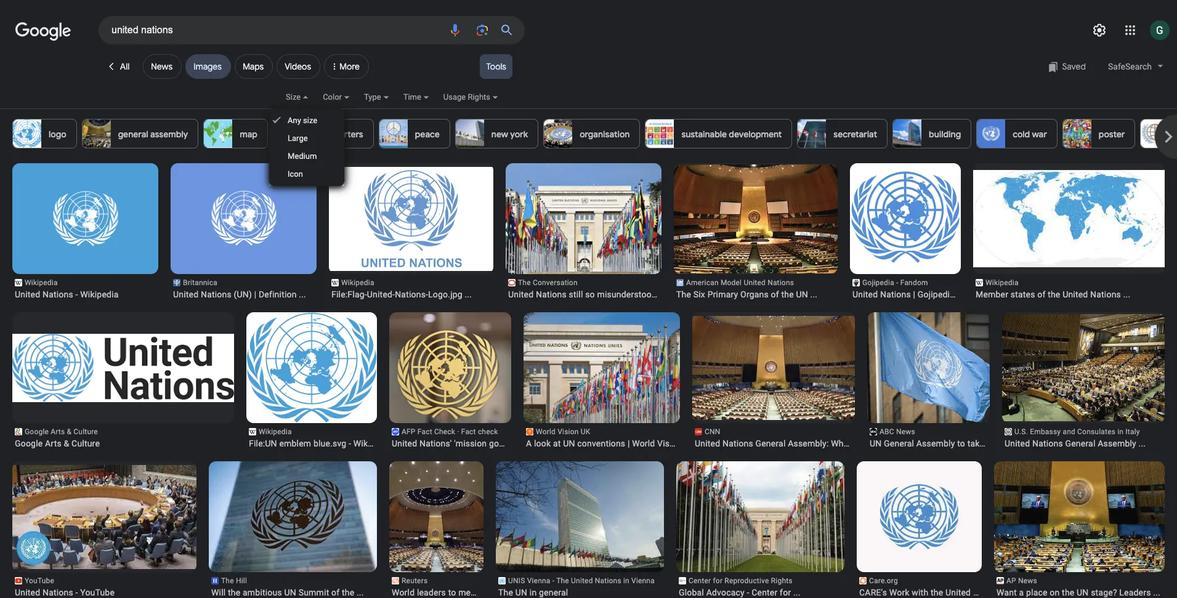 Task type: locate. For each thing, give the bounding box(es) containing it.
hoax circulates about united nations' 'mission goals' | fact check element
[[392, 438, 520, 449]]

care's work with the united nations - care element
[[859, 587, 1033, 598]]

1 horizontal spatial gojipedia
[[918, 290, 955, 299]]

0 horizontal spatial to
[[448, 588, 456, 598]]

1 vertical spatial center
[[752, 588, 778, 598]]

1 horizontal spatial news
[[896, 428, 915, 436]]

- inside the un in general list item
[[552, 577, 555, 585]]

1 horizontal spatial world
[[536, 428, 556, 436]]

world down reuters
[[392, 588, 415, 598]]

to left "take"
[[957, 439, 965, 448]]

file:flag-united-nations-logo.jpg - wikipedia element
[[331, 289, 491, 300]]

united nations general assembly: who's ... list item
[[679, 312, 864, 449]]

place right a
[[1026, 588, 1048, 598]]

0 vertical spatial youtube
[[25, 577, 54, 585]]

0 horizontal spatial world
[[392, 588, 415, 598]]

1 vertical spatial in
[[623, 577, 629, 585]]

global advocacy - center for ...
[[679, 588, 801, 598]]

the united nations, new york, united states — google arts & culture element
[[15, 438, 232, 449]]

1 horizontal spatial fact
[[461, 428, 476, 436]]

want a place on the un stage? leaders ...
[[997, 588, 1161, 598]]

united nations general assembly: who's speaking and what to watch for | cnn image
[[679, 316, 864, 420]]

0 horizontal spatial in
[[530, 588, 537, 598]]

file:un emblem blue.svg - wikipedia
[[249, 439, 392, 448]]

united inside hoax circulates about united nations' 'mission goals' | fact check element
[[392, 439, 417, 448]]

united nations - youtube element
[[15, 587, 194, 598]]

rights
[[468, 92, 490, 102], [771, 577, 793, 585]]

united nations - wikipedia element
[[15, 289, 156, 300]]

0 horizontal spatial rights
[[468, 92, 490, 102]]

member states of the united nations - wikipedia image
[[973, 170, 1165, 267]]

0 vertical spatial rights
[[468, 92, 490, 102]]

check
[[478, 428, 498, 436]]

the un in general
[[498, 588, 568, 598]]

the for the hill
[[221, 577, 234, 585]]

2 assembly from the left
[[1098, 439, 1136, 448]]

in
[[1118, 428, 1124, 436], [623, 577, 629, 585], [530, 588, 537, 598]]

the for the conversation
[[518, 278, 531, 287]]

want a place on the un stage? leaders ... list item
[[994, 461, 1166, 598]]

united inside member states of the united nations - wikipedia element
[[1063, 290, 1088, 299]]

cnn
[[705, 428, 720, 436]]

abc
[[880, 428, 894, 436]]

assembly left "take"
[[916, 439, 955, 448]]

google
[[25, 428, 49, 436], [15, 439, 43, 448]]

rights up 'global advocacy - center for reproductive rights' element
[[771, 577, 793, 585]]

google arts & culture
[[25, 428, 98, 436], [15, 439, 100, 448]]

reuters
[[402, 577, 428, 585]]

fandom left states
[[962, 290, 994, 299]]

for down center for reproductive rights
[[780, 588, 791, 598]]

size
[[303, 116, 317, 125]]

to inside un general assembly to take place amid uptick of political violence - abc  news element
[[957, 439, 965, 448]]

united nations | gojipedia | fandom image
[[850, 163, 961, 274]]

0 vertical spatial &
[[67, 428, 72, 436]]

at right meet
[[481, 588, 488, 598]]

2 horizontal spatial world
[[632, 439, 655, 448]]

&
[[67, 428, 72, 436], [64, 439, 69, 448]]

1 vertical spatial vision
[[657, 439, 682, 448]]

news for want
[[1018, 577, 1037, 585]]

0 horizontal spatial fact
[[418, 428, 432, 436]]

united nations general assembly: who's speaking and what to watch for | cnn element
[[695, 438, 864, 449]]

place
[[987, 439, 1008, 448], [1026, 588, 1048, 598]]

the right on
[[1062, 588, 1075, 598]]

file:un emblem blue.svg - wikipedia element
[[249, 438, 392, 449]]

medium link
[[269, 147, 344, 165]]

1 vertical spatial google arts & culture
[[15, 439, 100, 448]]

| right the conventions
[[628, 439, 630, 448]]

united nations - wikipedia list item
[[2, 163, 169, 300]]

1 vertical spatial arts
[[45, 439, 62, 448]]

the un in general list item
[[496, 461, 664, 598]]

0 vertical spatial fandom
[[900, 278, 928, 287]]

united nations' 'mission goals ...
[[392, 439, 520, 448]]

of right states
[[1038, 290, 1046, 299]]

more filters element
[[324, 54, 369, 79]]

... inside the united nations general assembly: who's speaking and what to watch for | cnn element
[[856, 439, 864, 448]]

united nations (un) | definition, history, founders, flag, & facts |  britannica element
[[173, 289, 314, 300]]

ap news
[[1007, 577, 1037, 585]]

arts
[[51, 428, 65, 436], [45, 439, 62, 448]]

maps
[[243, 61, 264, 72]]

center for reproductive rights
[[689, 577, 793, 585]]

the up the un in general element
[[556, 577, 569, 585]]

2 horizontal spatial news
[[1018, 577, 1037, 585]]

fact
[[418, 428, 432, 436], [461, 428, 476, 436]]

large
[[288, 134, 308, 143]]

news inside want a place on the un stage? leaders ... list item
[[1018, 577, 1037, 585]]

center up global on the right bottom of the page
[[689, 577, 711, 585]]

united inside the united nations general assembly: who's speaking and what to watch for | cnn element
[[695, 439, 720, 448]]

american model united nations
[[686, 278, 794, 287]]

all
[[120, 61, 129, 72]]

1 vertical spatial general
[[539, 588, 568, 598]]

general down u.s. embassy and consulates in italy
[[1065, 439, 1096, 448]]

icon
[[288, 169, 303, 179]]

world leaders to meet at un as big ...
[[392, 588, 538, 598]]

the down unis
[[498, 588, 513, 598]]

1 horizontal spatial general
[[884, 439, 914, 448]]

sustainable development link
[[645, 119, 792, 148]]

2 vertical spatial in
[[530, 588, 537, 598]]

fandom up united nations | gojipedia | fandom element
[[900, 278, 928, 287]]

care's work with the united nations - care image
[[857, 455, 982, 580]]

fact up nations'
[[418, 428, 432, 436]]

the inside member states of the united nations - wikipedia element
[[1048, 290, 1060, 299]]

1 horizontal spatial general
[[539, 588, 568, 598]]

united nations still so misunderstood ...
[[508, 290, 666, 299]]

un general assembly to take place amid uptick of political violence - abc  news element
[[870, 438, 1039, 449]]

None search field
[[0, 15, 525, 44]]

united inside why is the united nations still so misunderstood? element
[[508, 290, 534, 299]]

| right (un)
[[254, 290, 256, 299]]

unis
[[508, 577, 525, 585]]

conventions
[[577, 439, 625, 448]]

united nations | gojipedia | fandom
[[853, 290, 994, 299]]

the left hill
[[221, 577, 234, 585]]

... inside 'global advocacy - center for reproductive rights' element
[[793, 588, 801, 598]]

with
[[912, 588, 929, 598]]

the inside 'element'
[[676, 290, 691, 299]]

general down abc news
[[884, 439, 914, 448]]

a look at un conventions | world vision uk element
[[526, 438, 695, 449]]

... inside world leaders to meet at un as big powers vie for developing states |  reuters element
[[531, 588, 538, 598]]

youtube
[[25, 577, 54, 585], [80, 588, 115, 598]]

world up the look
[[536, 428, 556, 436]]

medium
[[288, 152, 317, 161]]

file:flag-united-nations-logo.jpg - wikipedia image
[[319, 167, 504, 271]]

1 vertical spatial youtube
[[80, 588, 115, 598]]

- inside united nations | gojipedia | fandom list item
[[896, 278, 899, 287]]

general left assembly:
[[756, 439, 786, 448]]

a look at un conventions | world vision uk image
[[519, 312, 685, 423]]

in left italy
[[1118, 428, 1124, 436]]

0 vertical spatial place
[[987, 439, 1008, 448]]

center down reproductive
[[752, 588, 778, 598]]

1 general from the left
[[756, 439, 786, 448]]

0 horizontal spatial of
[[331, 588, 340, 598]]

tools
[[486, 61, 506, 72]]

un right organs
[[796, 290, 808, 299]]

u.s. embassy and consulates in italy
[[1015, 428, 1140, 436]]

organisation link
[[543, 119, 640, 148]]

1 vertical spatial to
[[448, 588, 456, 598]]

0 horizontal spatial place
[[987, 439, 1008, 448]]

united nations' 'mission goals ... list item
[[366, 312, 527, 449]]

file:flag-
[[331, 290, 367, 299]]

will the ambitious un summit of the future just be a rehash of the past? |  the hill image
[[209, 461, 377, 573]]

... inside member states of the united nations - wikipedia element
[[1123, 290, 1131, 299]]

the hill
[[221, 577, 247, 585]]

0 vertical spatial center
[[689, 577, 711, 585]]

in right big on the bottom of the page
[[530, 588, 537, 598]]

wikipedia inside file:flag-united-nations-logo.jpg ... list item
[[341, 278, 374, 287]]

general down unis vienna - the united nations in vienna
[[539, 588, 568, 598]]

3 general from the left
[[1065, 439, 1096, 448]]

2 horizontal spatial general
[[1065, 439, 1096, 448]]

safesearch
[[1108, 61, 1152, 71]]

hill
[[236, 577, 247, 585]]

1 horizontal spatial vienna
[[631, 577, 655, 585]]

google arts & culture list item
[[12, 312, 234, 449]]

0 horizontal spatial gojipedia
[[862, 278, 894, 287]]

1 horizontal spatial youtube
[[80, 588, 115, 598]]

wikipedia inside member states of the united nations ... list item
[[986, 278, 1019, 287]]

size
[[286, 92, 301, 102]]

united inside united nations - youtube 'element'
[[15, 588, 40, 598]]

place right "take"
[[987, 439, 1008, 448]]

sustainable
[[682, 129, 727, 140]]

all link
[[99, 54, 139, 79]]

1 vertical spatial &
[[64, 439, 69, 448]]

1 vertical spatial at
[[481, 588, 488, 598]]

0 horizontal spatial general
[[118, 129, 148, 140]]

ambitious
[[243, 588, 282, 598]]

general for united nations general assembly: who's ...
[[756, 439, 786, 448]]

1 vertical spatial gojipedia
[[918, 290, 955, 299]]

general inside 'link'
[[118, 129, 148, 140]]

want a place on the un stage? leaders of divided nations must first get  past this gatekeeper | ap news image
[[994, 461, 1166, 572]]

0 horizontal spatial general
[[756, 439, 786, 448]]

general left assembly
[[118, 129, 148, 140]]

news up the care
[[1018, 577, 1037, 585]]

0 horizontal spatial at
[[481, 588, 488, 598]]

go to google home image
[[15, 21, 71, 42]]

assembly
[[150, 129, 188, 140]]

gojipedia up the united nations | gojipedia | fandom
[[862, 278, 894, 287]]

1 vertical spatial news
[[896, 428, 915, 436]]

2 horizontal spatial in
[[1118, 428, 1124, 436]]

1 horizontal spatial assembly
[[1098, 439, 1136, 448]]

cold
[[1013, 129, 1030, 140]]

the left conversation in the left of the page
[[518, 278, 531, 287]]

Search text field
[[111, 20, 440, 41]]

2 general from the left
[[884, 439, 914, 448]]

nations inside list item
[[201, 290, 232, 299]]

gojipedia down gojipedia - fandom
[[918, 290, 955, 299]]

rights inside popup button
[[468, 92, 490, 102]]

0 vertical spatial gojipedia
[[862, 278, 894, 287]]

fandom inside united nations | gojipedia | fandom element
[[962, 290, 994, 299]]

un left as
[[491, 588, 503, 598]]

un down world vision uk
[[563, 439, 575, 448]]

0 vertical spatial to
[[957, 439, 965, 448]]

1 horizontal spatial of
[[771, 290, 779, 299]]

headquarters
[[309, 129, 363, 140]]

emblem
[[279, 439, 311, 448]]

of right organs
[[771, 290, 779, 299]]

1 horizontal spatial to
[[957, 439, 965, 448]]

to left meet
[[448, 588, 456, 598]]

afp
[[402, 428, 416, 436]]

fact right ·
[[461, 428, 476, 436]]

un left summit
[[284, 588, 296, 598]]

1 horizontal spatial fandom
[[962, 290, 994, 299]]

1 horizontal spatial at
[[553, 439, 561, 448]]

u.s.
[[1015, 428, 1028, 436]]

1 horizontal spatial rights
[[771, 577, 793, 585]]

2 horizontal spatial of
[[1038, 290, 1046, 299]]

want
[[997, 588, 1017, 598]]

world right the conventions
[[632, 439, 655, 448]]

1 vertical spatial fandom
[[962, 290, 994, 299]]

1 horizontal spatial center
[[752, 588, 778, 598]]

any
[[288, 116, 301, 125]]

2 fact from the left
[[461, 428, 476, 436]]

... inside file:flag-united-nations-logo.jpg - wikipedia element
[[465, 290, 472, 299]]

1 vertical spatial for
[[780, 588, 791, 598]]

2 vertical spatial world
[[392, 588, 415, 598]]

at down world vision uk
[[553, 439, 561, 448]]

general inside list item
[[539, 588, 568, 598]]

un general assembly to take place amid ...
[[870, 439, 1039, 448]]

0 horizontal spatial vienna
[[527, 577, 550, 585]]

reproductive
[[725, 577, 769, 585]]

world leaders to meet at un as big powers vie for developing states |  reuters image
[[389, 458, 484, 576]]

0 horizontal spatial uk
[[581, 428, 590, 436]]

0 vertical spatial in
[[1118, 428, 1124, 436]]

the right with
[[931, 588, 943, 598]]

the un in general image
[[496, 461, 664, 573]]

fandom
[[900, 278, 928, 287], [962, 290, 994, 299]]

the left six
[[676, 290, 691, 299]]

news inside un general assembly to take place amid ... list item
[[896, 428, 915, 436]]

2 vienna from the left
[[631, 577, 655, 585]]

rights right "usage"
[[468, 92, 490, 102]]

assembly down italy
[[1098, 439, 1136, 448]]

0 horizontal spatial fandom
[[900, 278, 928, 287]]

the right states
[[1048, 290, 1060, 299]]

general inside "element"
[[1065, 439, 1096, 448]]

the inside list item
[[221, 577, 234, 585]]

in inside the united nations general assembly ... list item
[[1118, 428, 1124, 436]]

to inside world leaders to meet at un as big powers vie for developing states |  reuters element
[[448, 588, 456, 598]]

logo link
[[12, 119, 77, 148]]

0 horizontal spatial vision
[[558, 428, 579, 436]]

images
[[193, 61, 222, 72]]

news
[[151, 61, 172, 72], [896, 428, 915, 436], [1018, 577, 1037, 585]]

amid
[[1010, 439, 1030, 448]]

the inside united nations still so misunderstood ... list item
[[518, 278, 531, 287]]

poster
[[1099, 129, 1125, 140]]

1 vertical spatial list
[[2, 163, 1177, 598]]

nations inside the un in general list item
[[595, 577, 621, 585]]

1 horizontal spatial for
[[780, 588, 791, 598]]

0 vertical spatial world
[[536, 428, 556, 436]]

1 horizontal spatial place
[[1026, 588, 1048, 598]]

nations-
[[395, 290, 428, 299]]

unis vienna - the united nations in vienna
[[508, 577, 655, 585]]

of right summit
[[331, 588, 340, 598]]

why is the united nations still so misunderstood? element
[[508, 289, 666, 300]]

quick settings image
[[1092, 23, 1107, 38]]

news right abc
[[896, 428, 915, 436]]

the right organs
[[781, 290, 794, 299]]

logo
[[49, 129, 66, 140]]

world for world leaders to meet at un as big ...
[[392, 588, 415, 598]]

0 horizontal spatial center
[[689, 577, 711, 585]]

un down abc
[[870, 439, 882, 448]]

united nations - youtube
[[15, 588, 115, 598]]

2 vertical spatial news
[[1018, 577, 1037, 585]]

- inside 'element'
[[75, 588, 78, 598]]

1 horizontal spatial uk
[[684, 439, 695, 448]]

for
[[713, 577, 723, 585], [780, 588, 791, 598]]

1 assembly from the left
[[916, 439, 955, 448]]

list
[[12, 119, 1177, 148], [2, 163, 1177, 598]]

1 vertical spatial uk
[[684, 439, 695, 448]]

general for united nations general assembly ...
[[1065, 439, 1096, 448]]

news right the all
[[151, 61, 172, 72]]

0 horizontal spatial for
[[713, 577, 723, 585]]

0 horizontal spatial news
[[151, 61, 172, 72]]

0 vertical spatial general
[[118, 129, 148, 140]]

in up the un in general element
[[623, 577, 629, 585]]

nations inside list item
[[880, 290, 911, 299]]

conversation
[[533, 278, 578, 287]]

1 vertical spatial rights
[[771, 577, 793, 585]]

the conversation
[[518, 278, 578, 287]]

0 horizontal spatial assembly
[[916, 439, 955, 448]]

0 vertical spatial list
[[12, 119, 1177, 148]]

for up advocacy
[[713, 577, 723, 585]]

any size
[[288, 116, 317, 125]]



Task type: vqa. For each thing, say whether or not it's contained in the screenshot.


Task type: describe. For each thing, give the bounding box(es) containing it.
... inside the want a place on the un stage? leaders of divided nations must first get  past this gatekeeper | ap news element
[[1153, 588, 1161, 598]]

1 vertical spatial place
[[1026, 588, 1048, 598]]

cold war
[[1013, 129, 1047, 140]]

the for the six primary organs of the un ...
[[676, 290, 691, 299]]

york
[[510, 129, 528, 140]]

color button
[[323, 91, 364, 111]]

stage?
[[1091, 588, 1117, 598]]

united inside the un in general list item
[[571, 577, 593, 585]]

hoax circulates about united nations' 'mission goals' | fact check image
[[366, 312, 527, 423]]

wikipedia for member
[[986, 278, 1019, 287]]

... inside why is the united nations still so misunderstood? element
[[659, 290, 666, 299]]

the un in general element
[[498, 587, 662, 598]]

a
[[1019, 588, 1024, 598]]

united nations - wikipedia image
[[2, 163, 169, 274]]

file:flag-united-nations-logo.jpg ... list item
[[319, 163, 504, 300]]

0 horizontal spatial youtube
[[25, 577, 54, 585]]

afp fact check · fact check
[[402, 428, 498, 436]]

united nations (un) | definition ...
[[173, 290, 306, 299]]

file:flag-united-nations-logo.jpg ...
[[331, 290, 472, 299]]

un right as
[[515, 588, 527, 598]]

member states of the united nations - wikipedia element
[[976, 289, 1162, 300]]

news for un
[[896, 428, 915, 436]]

six
[[693, 290, 705, 299]]

world leaders to meet at un as big ... list item
[[389, 458, 538, 598]]

the united nations, new york, united states — google arts & culture image
[[12, 334, 234, 402]]

wikipedia for united
[[25, 278, 58, 287]]

saved
[[1062, 61, 1086, 72]]

building link
[[893, 119, 972, 148]]

un inside 'element'
[[796, 290, 808, 299]]

united inside united nations | gojipedia | fandom element
[[853, 290, 878, 299]]

more button
[[324, 44, 373, 84]]

united nations 101: the six primary organs of the un - amun image
[[667, 164, 843, 274]]

1 fact from the left
[[418, 428, 432, 436]]

news link
[[143, 54, 182, 79]]

new
[[491, 129, 508, 140]]

nations inside "element"
[[1032, 439, 1063, 448]]

of inside list item
[[331, 588, 340, 598]]

nations inside the six primary organs of the un ... list item
[[768, 278, 794, 287]]

united nations (un) | definition, history, founders, flag, & facts |  britannica image
[[161, 163, 327, 274]]

united nations | gojipedia | fandom list item
[[850, 163, 994, 300]]

ap
[[1007, 577, 1016, 585]]

united inside care's work with the united nations - care element
[[946, 588, 971, 598]]

time
[[403, 92, 421, 102]]

peace
[[415, 129, 440, 140]]

the six primary organs of the un ...
[[676, 290, 818, 299]]

color
[[323, 92, 342, 102]]

the down the hill
[[228, 588, 240, 598]]

0 vertical spatial google
[[25, 428, 49, 436]]

united nations - youtube list item
[[12, 461, 197, 598]]

... inside hoax circulates about united nations' 'mission goals' | fact check element
[[513, 439, 520, 448]]

assembly inside the 'statement by the president on the united nations general assembly - u.s.  embassy & consulates in italy' "element"
[[1098, 439, 1136, 448]]

care
[[1011, 588, 1033, 598]]

united nations - wikipedia
[[15, 290, 119, 299]]

... inside united nations 101: the six primary organs of the un - amun 'element'
[[810, 290, 818, 299]]

0 vertical spatial google arts & culture
[[25, 428, 98, 436]]

development
[[729, 129, 782, 140]]

care's work with the united nations - care
[[859, 588, 1033, 598]]

type button
[[364, 91, 403, 111]]

the for the un in general
[[498, 588, 513, 598]]

1 vienna from the left
[[527, 577, 550, 585]]

... inside united nations (un) | definition, history, founders, flag, & facts |  britannica element
[[299, 290, 306, 299]]

... inside the 'statement by the president on the united nations general assembly - u.s.  embassy & consulates in italy' "element"
[[1139, 439, 1146, 448]]

large link
[[269, 129, 344, 147]]

map link
[[203, 119, 268, 148]]

cold war link
[[976, 119, 1058, 148]]

| inside list item
[[628, 439, 630, 448]]

world for world vision uk
[[536, 428, 556, 436]]

and
[[1063, 428, 1076, 436]]

more
[[339, 61, 360, 72]]

1 horizontal spatial vision
[[657, 439, 682, 448]]

work
[[889, 588, 910, 598]]

will the ambitious un summit of the future just be a rehash of the past? |  the hill element
[[211, 587, 375, 598]]

look
[[534, 439, 551, 448]]

as
[[505, 588, 514, 598]]

file:un emblem blue.svg - wikipedia list item
[[246, 312, 392, 449]]

united inside the six primary organs of the un ... list item
[[744, 278, 766, 287]]

| left member
[[957, 290, 959, 299]]

blue.svg
[[314, 439, 346, 448]]

care's
[[859, 588, 887, 598]]

united nations (un) | definition ... list item
[[161, 163, 327, 300]]

will the ambitious un summit of the ...
[[211, 588, 364, 598]]

italy
[[1126, 428, 1140, 436]]

goals
[[489, 439, 511, 448]]

headquarters link
[[273, 119, 374, 148]]

will
[[211, 588, 226, 598]]

type
[[364, 92, 381, 102]]

of inside 'element'
[[771, 290, 779, 299]]

wikipedia for file:flag-
[[341, 278, 374, 287]]

assembly:
[[788, 439, 829, 448]]

0 vertical spatial vision
[[558, 428, 579, 436]]

global advocacy - center for reproductive rights element
[[679, 587, 842, 598]]

a look at un conventions | world vision uk
[[526, 439, 695, 448]]

world leaders to meet at un as big powers vie for developing states |  reuters element
[[392, 587, 538, 598]]

member states of the united nations ...
[[976, 290, 1131, 299]]

assembly inside un general assembly to take place amid uptick of political violence - abc  news element
[[916, 439, 955, 448]]

for inside 'global advocacy - center for reproductive rights' element
[[780, 588, 791, 598]]

the inside the want a place on the un stage? leaders of divided nations must first get  past this gatekeeper | ap news element
[[1062, 588, 1075, 598]]

statement by the president on the united nations general assembly - u.s.  embassy & consulates in italy element
[[1005, 438, 1162, 449]]

united nations | gojipedia | fandom element
[[853, 289, 994, 300]]

videos link
[[277, 54, 320, 79]]

statement by the president on the united nations general assembly - u.s.  embassy & consulates in italy image
[[986, 314, 1165, 421]]

| down gojipedia - fandom
[[913, 290, 915, 299]]

united-
[[367, 290, 395, 299]]

united nations general assembly ... list item
[[986, 312, 1165, 449]]

1 vertical spatial world
[[632, 439, 655, 448]]

new york
[[491, 129, 528, 140]]

on
[[1050, 588, 1060, 598]]

leaders
[[417, 588, 446, 598]]

general assembly link
[[82, 119, 199, 148]]

big
[[517, 588, 529, 598]]

the six primary organs of the un ... list item
[[667, 163, 843, 300]]

misunderstood
[[597, 290, 657, 299]]

general assembly
[[118, 129, 188, 140]]

the inside care's work with the united nations - care element
[[931, 588, 943, 598]]

why is the united nations still so misunderstood? image
[[501, 163, 667, 274]]

organisation
[[580, 129, 630, 140]]

| inside list item
[[254, 290, 256, 299]]

1 vertical spatial culture
[[71, 439, 100, 448]]

advocacy
[[706, 588, 745, 598]]

wikipedia for file:un
[[259, 428, 292, 436]]

youtube inside 'element'
[[80, 588, 115, 598]]

global advocacy - center for reproductive rights image
[[676, 461, 845, 573]]

map
[[240, 129, 257, 140]]

file:un emblem blue.svg - wikipedia image
[[246, 312, 377, 423]]

united nations still so misunderstood ... list item
[[501, 163, 667, 300]]

meet
[[458, 588, 478, 598]]

new york link
[[455, 119, 539, 148]]

nations inside 'element'
[[42, 588, 73, 598]]

the right summit
[[342, 588, 354, 598]]

0 vertical spatial culture
[[73, 428, 98, 436]]

a look at un conventions | world vision uk list item
[[519, 312, 695, 449]]

next image
[[1156, 124, 1177, 149]]

building
[[929, 129, 961, 140]]

un general assembly to take place amid uptick of political violence - abc  news image
[[854, 312, 1003, 423]]

united inside the 'statement by the president on the united nations general assembly - u.s.  embassy & consulates in italy' "element"
[[1005, 439, 1030, 448]]

secretariat link
[[797, 119, 888, 148]]

... inside un general assembly to take place amid uptick of political violence - abc  news element
[[1032, 439, 1039, 448]]

un general assembly to take place amid ... list item
[[854, 312, 1039, 449]]

who's
[[831, 439, 854, 448]]

1 vertical spatial google
[[15, 439, 43, 448]]

take
[[968, 439, 984, 448]]

tools button
[[480, 54, 513, 79]]

0 vertical spatial arts
[[51, 428, 65, 436]]

nations'
[[419, 439, 452, 448]]

logo.jpg
[[428, 290, 463, 299]]

list containing united nations - wikipedia
[[2, 163, 1177, 598]]

usage rights
[[443, 92, 490, 102]]

un left stage?
[[1077, 588, 1089, 598]]

summit
[[299, 588, 329, 598]]

0 vertical spatial at
[[553, 439, 561, 448]]

peace link
[[379, 119, 450, 148]]

care's work with the united nations - care list item
[[857, 455, 1033, 598]]

member states of the united nations ... list item
[[973, 163, 1165, 300]]

emblem image
[[1141, 120, 1169, 148]]

... inside the will the ambitious un summit of the future just be a rehash of the past? |  the hill element
[[357, 588, 364, 598]]

will the ambitious un summit of the ... list item
[[209, 461, 377, 598]]

world vision uk
[[536, 428, 590, 436]]

rights inside global advocacy - center for ... list item
[[771, 577, 793, 585]]

united nations - youtube image
[[12, 465, 197, 569]]

member
[[976, 290, 1008, 299]]

list containing logo
[[12, 119, 1177, 148]]

search by image image
[[475, 23, 490, 38]]

united inside united nations (un) | definition, history, founders, flag, & facts |  britannica element
[[173, 290, 199, 299]]

0 vertical spatial for
[[713, 577, 723, 585]]

the inside united nations 101: the six primary organs of the un - amun 'element'
[[781, 290, 794, 299]]

0 vertical spatial uk
[[581, 428, 590, 436]]

un inside list item
[[284, 588, 296, 598]]

videos
[[285, 61, 311, 72]]

united inside united nations - wikipedia element
[[15, 290, 40, 299]]

want a place on the un stage? leaders of divided nations must first get  past this gatekeeper | ap news element
[[997, 587, 1162, 598]]

size button
[[286, 91, 323, 111]]

poster link
[[1063, 119, 1136, 148]]

0 vertical spatial news
[[151, 61, 172, 72]]

global advocacy - center for ... list item
[[676, 461, 845, 598]]

so
[[585, 290, 595, 299]]

embassy
[[1030, 428, 1061, 436]]

maps link
[[235, 54, 273, 79]]

1 horizontal spatial in
[[623, 577, 629, 585]]

google arts & culture inside the united nations, new york, united states — google arts & culture element
[[15, 439, 100, 448]]

care.org
[[869, 577, 898, 585]]

sustainable development
[[682, 129, 782, 140]]

check
[[434, 428, 455, 436]]

britannica
[[183, 278, 217, 287]]

primary
[[708, 290, 738, 299]]

united nations 101: the six primary organs of the un - amun element
[[676, 289, 835, 300]]

file:un
[[249, 439, 277, 448]]



